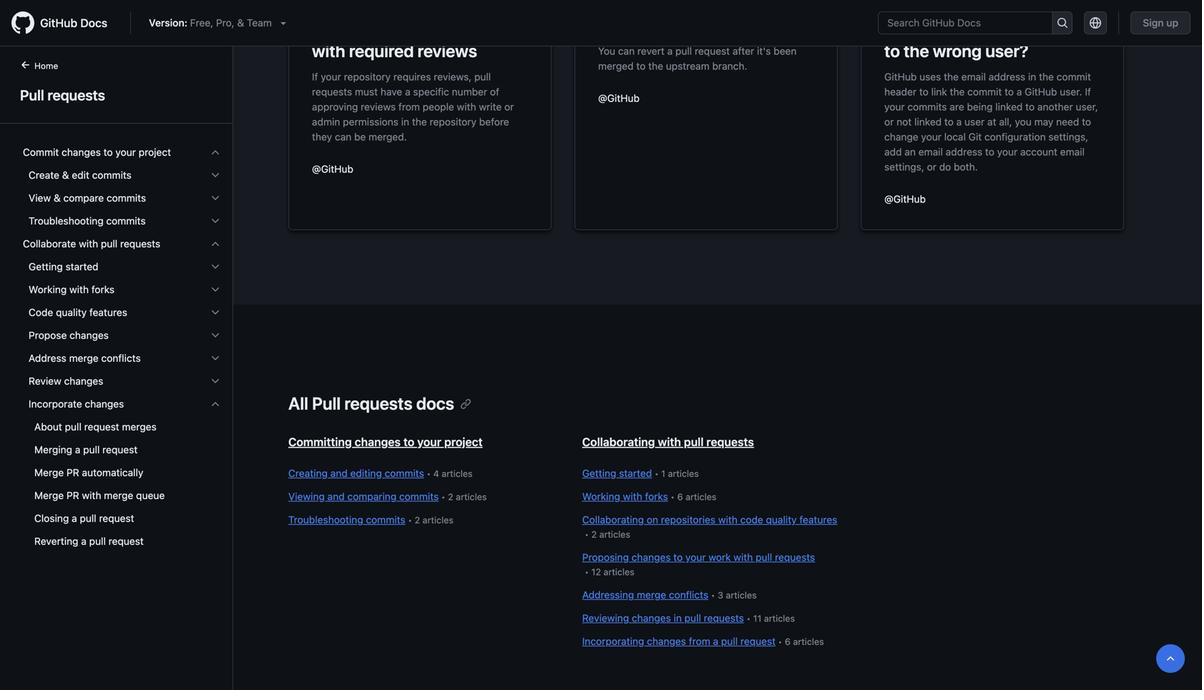 Task type: locate. For each thing, give the bounding box(es) containing it.
2 horizontal spatial in
[[1028, 71, 1036, 83]]

with down merge pr automatically at bottom left
[[82, 490, 101, 502]]

a right the revert
[[667, 45, 673, 57]]

getting
[[29, 261, 63, 273], [582, 468, 616, 479]]

1 horizontal spatial started
[[619, 468, 652, 479]]

& left edit in the top left of the page
[[62, 169, 69, 181]]

pull right all
[[312, 394, 341, 414]]

pull down home
[[20, 87, 44, 103]]

1 pr from the top
[[66, 467, 79, 479]]

1 vertical spatial 6
[[785, 637, 791, 647]]

pr up closing a pull request
[[66, 490, 79, 502]]

sc 9kayk9 0 image for troubleshooting commits
[[210, 215, 221, 227]]

articles inside incorporating changes from a pull request • 6 articles
[[793, 637, 824, 647]]

changes up the "creating and editing commits • 4 articles"
[[355, 435, 401, 449]]

been
[[774, 45, 797, 57]]

merge inside "link"
[[34, 490, 64, 502]]

1 horizontal spatial or
[[885, 116, 894, 128]]

started for getting started
[[65, 261, 98, 273]]

2 commit changes to your project element from the top
[[11, 164, 233, 233]]

collaborating up getting started • 1 articles
[[582, 435, 655, 449]]

from down have
[[398, 101, 420, 113]]

1 horizontal spatial &
[[62, 169, 69, 181]]

addressing merge conflicts • 3 articles
[[582, 589, 757, 601]]

with inside dropdown button
[[69, 284, 89, 296]]

the up uses
[[904, 41, 929, 61]]

• inside working with forks • 6 articles
[[671, 492, 675, 502]]

2 incorporate changes element from the top
[[11, 416, 233, 553]]

sc 9kayk9 0 image for incorporate changes
[[210, 399, 221, 410]]

are
[[924, 15, 948, 35], [950, 101, 964, 113]]

to down user,
[[1082, 116, 1091, 128]]

1 vertical spatial troubleshooting
[[288, 514, 363, 526]]

0 horizontal spatial github
[[40, 16, 77, 30]]

troubleshooting down viewing
[[288, 514, 363, 526]]

edit
[[72, 169, 89, 181]]

incorporating changes from a pull request • 6 articles
[[582, 636, 824, 648]]

with right work
[[734, 552, 753, 564]]

2 inside troubleshooting commits • 2 articles
[[415, 515, 420, 526]]

sc 9kayk9 0 image inside review changes dropdown button
[[210, 376, 221, 387]]

up
[[1167, 17, 1179, 29]]

before
[[479, 116, 509, 128]]

sc 9kayk9 0 image for collaborate with pull requests
[[210, 238, 221, 250]]

troubleshooting for troubleshooting commits • 2 articles
[[288, 514, 363, 526]]

• inside troubleshooting commits • 2 articles
[[408, 515, 412, 526]]

0 vertical spatial &
[[237, 17, 244, 29]]

a right the merging
[[75, 444, 80, 456]]

to inside dropdown button
[[104, 146, 113, 158]]

github
[[40, 16, 77, 30], [885, 71, 917, 83], [1025, 86, 1057, 98]]

scroll to top image
[[1165, 653, 1176, 665]]

sc 9kayk9 0 image inside create & edit commits dropdown button
[[210, 170, 221, 181]]

conflicts inside dropdown button
[[101, 352, 141, 364]]

merge for merge pr with merge queue
[[34, 490, 64, 502]]

0 vertical spatial linked
[[1051, 15, 1097, 35]]

upstream
[[666, 60, 710, 72]]

6 inside incorporating changes from a pull request • 6 articles
[[785, 637, 791, 647]]

working down getting started • 1 articles
[[582, 491, 620, 503]]

project down the docs
[[444, 435, 483, 449]]

with inside approving a pull request with required reviews
[[312, 41, 345, 61]]

articles inside troubleshooting commits • 2 articles
[[423, 515, 454, 526]]

both.
[[954, 161, 978, 173]]

1 vertical spatial reviews
[[361, 101, 396, 113]]

settings, down "an"
[[885, 161, 924, 173]]

the down people
[[412, 116, 427, 128]]

1 vertical spatial or
[[885, 116, 894, 128]]

conflicts down propose changes dropdown button
[[101, 352, 141, 364]]

if up user,
[[1085, 86, 1091, 98]]

changes up 'about pull request merges'
[[85, 398, 124, 410]]

sign up
[[1143, 17, 1179, 29]]

3 sc 9kayk9 0 image from the top
[[210, 193, 221, 204]]

0 vertical spatial working
[[29, 284, 67, 296]]

1 horizontal spatial if
[[1085, 86, 1091, 98]]

0 horizontal spatial in
[[401, 116, 409, 128]]

merges
[[122, 421, 157, 433]]

0 vertical spatial collaborating
[[582, 435, 655, 449]]

incorporate
[[29, 398, 82, 410]]

0 vertical spatial started
[[65, 261, 98, 273]]

2 collaborating from the top
[[582, 514, 644, 526]]

troubleshooting for troubleshooting commits
[[29, 215, 104, 227]]

your up the approving
[[321, 71, 341, 83]]

your down the header
[[885, 101, 905, 113]]

editing
[[350, 468, 382, 479]]

requests inside collaborate with pull requests dropdown button
[[120, 238, 160, 250]]

repository up must
[[344, 71, 391, 83]]

features
[[89, 307, 127, 318], [800, 514, 837, 526]]

changes for propose
[[70, 330, 109, 341]]

all
[[288, 394, 308, 414]]

changes for proposing
[[632, 552, 671, 564]]

pull inside approving a pull request with required reviews
[[409, 15, 437, 35]]

user
[[965, 116, 985, 128]]

6 sc 9kayk9 0 image from the top
[[210, 261, 221, 273]]

0 vertical spatial settings,
[[1049, 131, 1089, 143]]

write
[[479, 101, 502, 113]]

changes down address merge conflicts
[[64, 375, 103, 387]]

sc 9kayk9 0 image inside commit changes to your project dropdown button
[[210, 147, 221, 158]]

link
[[931, 86, 947, 98]]

commit changes to your project element
[[11, 141, 233, 233], [11, 164, 233, 233]]

collaborate with pull requests element containing getting started
[[11, 255, 233, 553]]

pull up incorporating changes from a pull request • 6 articles
[[685, 613, 701, 624]]

0 horizontal spatial if
[[312, 71, 318, 83]]

sc 9kayk9 0 image inside the view & compare commits dropdown button
[[210, 193, 221, 204]]

0 horizontal spatial quality
[[56, 307, 87, 318]]

2 horizontal spatial github
[[1025, 86, 1057, 98]]

in
[[1028, 71, 1036, 83], [401, 116, 409, 128], [674, 613, 682, 624]]

with inside proposing changes to your work with pull requests • 12 articles
[[734, 552, 753, 564]]

quality
[[56, 307, 87, 318], [766, 514, 797, 526]]

pr down merging a pull request
[[66, 467, 79, 479]]

1 incorporate changes element from the top
[[11, 393, 233, 553]]

a down 'requires'
[[405, 86, 410, 98]]

with down troubleshooting commits
[[79, 238, 98, 250]]

if inside if your repository requires reviews, pull requests must have a specific number of approving reviews from people with write or admin permissions in the repository before they can be merged.
[[312, 71, 318, 83]]

to down why
[[885, 41, 900, 61]]

merge inside dropdown button
[[69, 352, 99, 364]]

0 vertical spatial if
[[312, 71, 318, 83]]

and left editing
[[330, 468, 348, 479]]

0 horizontal spatial started
[[65, 261, 98, 273]]

& right view
[[54, 192, 61, 204]]

1 vertical spatial merge
[[104, 490, 133, 502]]

1 vertical spatial collaborating
[[582, 514, 644, 526]]

queue
[[136, 490, 165, 502]]

1 horizontal spatial 6
[[785, 637, 791, 647]]

1 merge from the top
[[34, 467, 64, 479]]

sc 9kayk9 0 image inside propose changes dropdown button
[[210, 330, 221, 341]]

1 vertical spatial repository
[[430, 116, 477, 128]]

troubleshooting
[[29, 215, 104, 227], [288, 514, 363, 526]]

2 vertical spatial 2
[[592, 530, 597, 540]]

sc 9kayk9 0 image for create & edit commits
[[210, 170, 221, 181]]

6
[[677, 492, 683, 502], [785, 637, 791, 647]]

2 vertical spatial linked
[[915, 116, 942, 128]]

you
[[1015, 116, 1032, 128]]

reviews up 'permissions'
[[361, 101, 396, 113]]

0 vertical spatial or
[[504, 101, 514, 113]]

are left my at the top right of the page
[[924, 15, 948, 35]]

linked
[[1051, 15, 1097, 35], [996, 101, 1023, 113], [915, 116, 942, 128]]

sc 9kayk9 0 image inside 'code quality features' dropdown button
[[210, 307, 221, 318]]

1 vertical spatial and
[[327, 491, 345, 503]]

0 vertical spatial are
[[924, 15, 948, 35]]

a down closing a pull request
[[81, 536, 86, 547]]

sc 9kayk9 0 image for address merge conflicts
[[210, 353, 221, 364]]

working up the code
[[29, 284, 67, 296]]

1 horizontal spatial github
[[885, 71, 917, 83]]

commit changes to your project button
[[17, 141, 227, 164]]

1 vertical spatial in
[[401, 116, 409, 128]]

project for commit changes to your project
[[139, 146, 171, 158]]

0 vertical spatial reviews
[[418, 41, 477, 61]]

email right "an"
[[919, 146, 943, 158]]

with
[[312, 41, 345, 61], [457, 101, 476, 113], [79, 238, 98, 250], [69, 284, 89, 296], [658, 435, 681, 449], [82, 490, 101, 502], [623, 491, 642, 503], [718, 514, 738, 526], [734, 552, 753, 564]]

sc 9kayk9 0 image
[[210, 147, 221, 158], [210, 170, 221, 181], [210, 193, 221, 204], [210, 215, 221, 227], [210, 238, 221, 250], [210, 261, 221, 273], [210, 307, 221, 318], [210, 330, 221, 341], [210, 353, 221, 364], [210, 376, 221, 387], [210, 399, 221, 410]]

0 horizontal spatial can
[[335, 131, 352, 143]]

features inside collaborating on repositories with code quality features • 2 articles
[[800, 514, 837, 526]]

from
[[398, 101, 420, 113], [689, 636, 710, 648]]

2 horizontal spatial merge
[[637, 589, 666, 601]]

0 horizontal spatial commit
[[968, 86, 1002, 98]]

pull down incorporate changes
[[65, 421, 81, 433]]

in up merged.
[[401, 116, 409, 128]]

0 vertical spatial can
[[618, 45, 635, 57]]

with inside if your repository requires reviews, pull requests must have a specific number of approving reviews from people with write or admin permissions in the repository before they can be merged.
[[457, 101, 476, 113]]

sc 9kayk9 0 image inside address merge conflicts dropdown button
[[210, 353, 221, 364]]

a inside merging a pull request link
[[75, 444, 80, 456]]

project up create & edit commits dropdown button
[[139, 146, 171, 158]]

0 horizontal spatial are
[[924, 15, 948, 35]]

7 sc 9kayk9 0 image from the top
[[210, 307, 221, 318]]

to down the revert
[[636, 60, 646, 72]]

0 horizontal spatial linked
[[915, 116, 942, 128]]

2 sc 9kayk9 0 image from the top
[[210, 170, 221, 181]]

1 vertical spatial &
[[62, 169, 69, 181]]

request inside approving a pull request with required reviews
[[441, 15, 500, 35]]

search image
[[1057, 17, 1068, 29]]

2 horizontal spatial linked
[[1051, 15, 1097, 35]]

changes for commit
[[62, 146, 101, 158]]

forks for working with forks
[[91, 284, 115, 296]]

1 vertical spatial are
[[950, 101, 964, 113]]

of
[[490, 86, 499, 98]]

people
[[423, 101, 454, 113]]

if
[[312, 71, 318, 83], [1085, 86, 1091, 98]]

to up you
[[1026, 101, 1035, 113]]

incorporate changes button
[[17, 393, 227, 416]]

to up 'addressing merge conflicts • 3 articles'
[[674, 552, 683, 564]]

2 pr from the top
[[66, 490, 79, 502]]

commits inside github uses the email address in the commit header to link the commit to a github user. if your commits are being linked to another user, or not linked to a user at all, you may need to change your local git configuration settings, add an email address to your account email settings, or do both.
[[908, 101, 947, 113]]

1 horizontal spatial commit
[[1057, 71, 1091, 83]]

11 sc 9kayk9 0 image from the top
[[210, 399, 221, 410]]

tooltip
[[1156, 645, 1185, 673]]

1 commit changes to your project element from the top
[[11, 141, 233, 233]]

revert
[[638, 45, 665, 57]]

request up reviews,
[[441, 15, 500, 35]]

0 horizontal spatial from
[[398, 101, 420, 113]]

they
[[312, 131, 332, 143]]

incorporate changes element
[[11, 393, 233, 553], [11, 416, 233, 553]]

commits down the view & compare commits dropdown button
[[106, 215, 146, 227]]

with down number
[[457, 101, 476, 113]]

pull requests
[[20, 87, 105, 103]]

1 sc 9kayk9 0 image from the top
[[210, 147, 221, 158]]

collaborating with pull requests
[[582, 435, 754, 449]]

sc 9kayk9 0 image inside troubleshooting commits dropdown button
[[210, 215, 221, 227]]

changes down reviewing changes in pull requests • 11 articles
[[647, 636, 686, 648]]

2
[[448, 492, 453, 502], [415, 515, 420, 526], [592, 530, 597, 540]]

to inside why are my commits linked to the wrong user?
[[885, 41, 900, 61]]

pull down code
[[756, 552, 772, 564]]

started inside dropdown button
[[65, 261, 98, 273]]

0 horizontal spatial or
[[504, 101, 514, 113]]

1 vertical spatial pr
[[66, 490, 79, 502]]

request up 'branch.'
[[695, 45, 730, 57]]

the
[[904, 41, 929, 61], [648, 60, 663, 72], [944, 71, 959, 83], [1039, 71, 1054, 83], [950, 86, 965, 98], [412, 116, 427, 128]]

with left code
[[718, 514, 738, 526]]

collaborating for collaborating with pull requests
[[582, 435, 655, 449]]

0 horizontal spatial 6
[[677, 492, 683, 502]]

to inside proposing changes to your work with pull requests • 12 articles
[[674, 552, 683, 564]]

a right closing
[[72, 513, 77, 525]]

• inside viewing and comparing commits • 2 articles
[[441, 492, 445, 502]]

are left being
[[950, 101, 964, 113]]

1 horizontal spatial reviews
[[418, 41, 477, 61]]

approving
[[312, 101, 358, 113]]

required
[[349, 41, 414, 61]]

1 vertical spatial project
[[444, 435, 483, 449]]

1 vertical spatial working
[[582, 491, 620, 503]]

started
[[65, 261, 98, 273], [619, 468, 652, 479]]

4 sc 9kayk9 0 image from the top
[[210, 215, 221, 227]]

incorporating
[[582, 636, 644, 648]]

12
[[592, 567, 601, 578]]

collaborating up proposing
[[582, 514, 644, 526]]

4
[[433, 469, 439, 479]]

with up code quality features
[[69, 284, 89, 296]]

email down need
[[1060, 146, 1085, 158]]

changes down on
[[632, 552, 671, 564]]

the up 'another'
[[1039, 71, 1054, 83]]

viewing and comparing commits • 2 articles
[[288, 491, 487, 503]]

merge down propose changes
[[69, 352, 99, 364]]

articles inside 'addressing merge conflicts • 3 articles'
[[726, 590, 757, 601]]

collaborate with pull requests element containing collaborate with pull requests
[[11, 233, 233, 553]]

1 vertical spatial github
[[885, 71, 917, 83]]

0 vertical spatial features
[[89, 307, 127, 318]]

your inside proposing changes to your work with pull requests • 12 articles
[[686, 552, 706, 564]]

• inside getting started • 1 articles
[[655, 469, 659, 479]]

changes up address merge conflicts
[[70, 330, 109, 341]]

11
[[753, 614, 762, 624]]

1 collaborate with pull requests element from the top
[[11, 233, 233, 553]]

1 collaborating from the top
[[582, 435, 655, 449]]

pull up required
[[409, 15, 437, 35]]

with inside collaborating on repositories with code quality features • 2 articles
[[718, 514, 738, 526]]

0 vertical spatial conflicts
[[101, 352, 141, 364]]

to down the configuration on the right top of page
[[985, 146, 995, 158]]

reviews,
[[434, 71, 472, 83]]

collaborating inside collaborating on repositories with code quality features • 2 articles
[[582, 514, 644, 526]]

merging a pull request
[[34, 444, 138, 456]]

1 vertical spatial features
[[800, 514, 837, 526]]

1 horizontal spatial project
[[444, 435, 483, 449]]

merge pr with merge queue
[[34, 490, 165, 502]]

from inside if your repository requires reviews, pull requests must have a specific number of approving reviews from people with write or admin permissions in the repository before they can be merged.
[[398, 101, 420, 113]]

troubleshooting inside dropdown button
[[29, 215, 104, 227]]

user.
[[1060, 86, 1082, 98]]

0 horizontal spatial troubleshooting
[[29, 215, 104, 227]]

a
[[396, 15, 405, 35], [667, 45, 673, 57], [405, 86, 410, 98], [1017, 86, 1022, 98], [956, 116, 962, 128], [75, 444, 80, 456], [72, 513, 77, 525], [81, 536, 86, 547], [713, 636, 719, 648]]

your up create & edit commits dropdown button
[[115, 146, 136, 158]]

0 vertical spatial commit
[[1057, 71, 1091, 83]]

requests inside if your repository requires reviews, pull requests must have a specific number of approving reviews from people with write or admin permissions in the repository before they can be merged.
[[312, 86, 352, 98]]

github up the header
[[885, 71, 917, 83]]

5 sc 9kayk9 0 image from the top
[[210, 238, 221, 250]]

changes for incorporate
[[85, 398, 124, 410]]

1 horizontal spatial troubleshooting
[[288, 514, 363, 526]]

& for create & edit commits
[[62, 169, 69, 181]]

approving a pull request with required reviews
[[312, 15, 500, 61]]

0 vertical spatial 6
[[677, 492, 683, 502]]

forks inside dropdown button
[[91, 284, 115, 296]]

quality inside collaborating on repositories with code quality features • 2 articles
[[766, 514, 797, 526]]

0 horizontal spatial &
[[54, 192, 61, 204]]

1 horizontal spatial getting
[[582, 468, 616, 479]]

sc 9kayk9 0 image inside collaborate with pull requests dropdown button
[[210, 238, 221, 250]]

Search GitHub Docs search field
[[879, 12, 1052, 34]]

0 vertical spatial from
[[398, 101, 420, 113]]

collaborate with pull requests element for 'commit changes to your project' "element" containing create & edit commits
[[11, 233, 233, 553]]

pr for automatically
[[66, 467, 79, 479]]

your
[[321, 71, 341, 83], [885, 101, 905, 113], [921, 131, 942, 143], [997, 146, 1018, 158], [115, 146, 136, 158], [417, 435, 442, 449], [686, 552, 706, 564]]

commits up user?
[[980, 15, 1047, 35]]

8 sc 9kayk9 0 image from the top
[[210, 330, 221, 341]]

address down user?
[[989, 71, 1026, 83]]

working for working with forks • 6 articles
[[582, 491, 620, 503]]

9 sc 9kayk9 0 image from the top
[[210, 353, 221, 364]]

sign up link
[[1131, 11, 1191, 34]]

0 vertical spatial and
[[330, 468, 348, 479]]

getting inside dropdown button
[[29, 261, 63, 273]]

to up create & edit commits dropdown button
[[104, 146, 113, 158]]

features right code
[[800, 514, 837, 526]]

1 vertical spatial address
[[946, 146, 983, 158]]

0 horizontal spatial project
[[139, 146, 171, 158]]

create & edit commits button
[[17, 164, 227, 187]]

github up 'another'
[[1025, 86, 1057, 98]]

linked up user.
[[1051, 15, 1097, 35]]

1 horizontal spatial quality
[[766, 514, 797, 526]]

1 horizontal spatial are
[[950, 101, 964, 113]]

in inside if your repository requires reviews, pull requests must have a specific number of approving reviews from people with write or admin permissions in the repository before they can be merged.
[[401, 116, 409, 128]]

reviews up reviews,
[[418, 41, 477, 61]]

automatically
[[82, 467, 143, 479]]

troubleshooting commits • 2 articles
[[288, 514, 454, 526]]

an
[[905, 146, 916, 158]]

None search field
[[878, 11, 1073, 34]]

getting for getting started • 1 articles
[[582, 468, 616, 479]]

1 vertical spatial 2
[[415, 515, 420, 526]]

linked up all, at the right top of page
[[996, 101, 1023, 113]]

pull inside if your repository requires reviews, pull requests must have a specific number of approving reviews from people with write or admin permissions in the repository before they can be merged.
[[474, 71, 491, 83]]

1 vertical spatial forks
[[645, 491, 668, 503]]

0 horizontal spatial features
[[89, 307, 127, 318]]

commit up user.
[[1057, 71, 1091, 83]]

pr for with
[[66, 490, 79, 502]]

can left be
[[335, 131, 352, 143]]

changes inside proposing changes to your work with pull requests • 12 articles
[[632, 552, 671, 564]]

from down reviewing changes in pull requests • 11 articles
[[689, 636, 710, 648]]

1 horizontal spatial @github
[[598, 92, 640, 104]]

0 horizontal spatial conflicts
[[101, 352, 141, 364]]

2 collaborate with pull requests element from the top
[[11, 255, 233, 553]]

sc 9kayk9 0 image for code quality features
[[210, 307, 221, 318]]

2 vertical spatial github
[[1025, 86, 1057, 98]]

if up the approving
[[312, 71, 318, 83]]

2 vertical spatial in
[[674, 613, 682, 624]]

0 vertical spatial github
[[40, 16, 77, 30]]

1 horizontal spatial working
[[582, 491, 620, 503]]

1 horizontal spatial 2
[[448, 492, 453, 502]]

project inside dropdown button
[[139, 146, 171, 158]]

collaborate with pull requests element
[[11, 233, 233, 553], [11, 255, 233, 553]]

10 sc 9kayk9 0 image from the top
[[210, 376, 221, 387]]

or left do
[[927, 161, 937, 173]]

articles
[[442, 469, 473, 479], [668, 469, 699, 479], [456, 492, 487, 502], [686, 492, 717, 502], [423, 515, 454, 526], [599, 530, 630, 540], [604, 567, 635, 578], [726, 590, 757, 601], [764, 614, 795, 624], [793, 637, 824, 647]]

linked right not
[[915, 116, 942, 128]]

started for getting started • 1 articles
[[619, 468, 652, 479]]

github inside 'link'
[[40, 16, 77, 30]]

• inside the "creating and editing commits • 4 articles"
[[427, 469, 431, 479]]

sc 9kayk9 0 image inside getting started dropdown button
[[210, 261, 221, 273]]

quality right code
[[766, 514, 797, 526]]

pull inside you can revert a pull request after it's been merged to the upstream branch.
[[676, 45, 692, 57]]

commits down the 'link'
[[908, 101, 947, 113]]

merge pr automatically
[[34, 467, 143, 479]]

requests inside proposing changes to your work with pull requests • 12 articles
[[775, 552, 815, 564]]

• inside collaborating on repositories with code quality features • 2 articles
[[585, 530, 589, 540]]

1 horizontal spatial forks
[[645, 491, 668, 503]]

getting for getting started
[[29, 261, 63, 273]]

merge up closing
[[34, 490, 64, 502]]

view & compare commits
[[29, 192, 146, 204]]

2 horizontal spatial or
[[927, 161, 937, 173]]

specific
[[413, 86, 449, 98]]

pr inside "link"
[[66, 490, 79, 502]]

0 vertical spatial project
[[139, 146, 171, 158]]

pull inside dropdown button
[[101, 238, 117, 250]]

request down about pull request merges link
[[102, 444, 138, 456]]

propose changes button
[[17, 324, 227, 347]]

0 vertical spatial merge
[[69, 352, 99, 364]]

0 horizontal spatial settings,
[[885, 161, 924, 173]]

2 merge from the top
[[34, 490, 64, 502]]

your left work
[[686, 552, 706, 564]]

merge for address
[[69, 352, 99, 364]]

changes up edit in the top left of the page
[[62, 146, 101, 158]]

commits down create & edit commits dropdown button
[[107, 192, 146, 204]]

must
[[355, 86, 378, 98]]

commit changes to your project element containing commit changes to your project
[[11, 141, 233, 233]]

or right write in the left of the page
[[504, 101, 514, 113]]

incorporate changes
[[29, 398, 124, 410]]

address
[[989, 71, 1026, 83], [946, 146, 983, 158]]

6 inside working with forks • 6 articles
[[677, 492, 683, 502]]

changes down 'addressing merge conflicts • 3 articles'
[[632, 613, 671, 624]]

comparing
[[347, 491, 397, 503]]

features inside dropdown button
[[89, 307, 127, 318]]

working inside dropdown button
[[29, 284, 67, 296]]

closing a pull request
[[34, 513, 134, 525]]

pull up of
[[474, 71, 491, 83]]

@github down they
[[312, 163, 353, 175]]

articles inside viewing and comparing commits • 2 articles
[[456, 492, 487, 502]]

reviewing
[[582, 613, 629, 624]]

0 horizontal spatial @github
[[312, 163, 353, 175]]

0 vertical spatial merge
[[34, 467, 64, 479]]

sc 9kayk9 0 image inside 'incorporate changes' dropdown button
[[210, 399, 221, 410]]

conflicts for address merge conflicts
[[101, 352, 141, 364]]

merge inside "link"
[[104, 490, 133, 502]]

0 vertical spatial forks
[[91, 284, 115, 296]]

the inside you can revert a pull request after it's been merged to the upstream branch.
[[648, 60, 663, 72]]

2 horizontal spatial email
[[1060, 146, 1085, 158]]

0 vertical spatial quality
[[56, 307, 87, 318]]

1 vertical spatial if
[[1085, 86, 1091, 98]]

sc 9kayk9 0 image
[[210, 284, 221, 296]]

0 vertical spatial repository
[[344, 71, 391, 83]]



Task type: describe. For each thing, give the bounding box(es) containing it.
0 vertical spatial address
[[989, 71, 1026, 83]]

requires
[[393, 71, 431, 83]]

have
[[381, 86, 402, 98]]

to up local
[[945, 116, 954, 128]]

articles inside proposing changes to your work with pull requests • 12 articles
[[604, 567, 635, 578]]

sc 9kayk9 0 image for view & compare commits
[[210, 193, 221, 204]]

with down getting started • 1 articles
[[623, 491, 642, 503]]

with up '1'
[[658, 435, 681, 449]]

docs
[[416, 394, 454, 414]]

articles inside collaborating on repositories with code quality features • 2 articles
[[599, 530, 630, 540]]

2 inside viewing and comparing commits • 2 articles
[[448, 492, 453, 502]]

github for github uses the email address in the commit header to link the commit to a github user. if your commits are being linked to another user, or not linked to a user at all, you may need to change your local git configuration settings, add an email address to your account email settings, or do both.
[[885, 71, 917, 83]]

need
[[1056, 116, 1079, 128]]

being
[[967, 101, 993, 113]]

articles inside the "creating and editing commits • 4 articles"
[[442, 469, 473, 479]]

your up 4
[[417, 435, 442, 449]]

commit changes to your project
[[23, 146, 171, 158]]

articles inside getting started • 1 articles
[[668, 469, 699, 479]]

propose changes
[[29, 330, 109, 341]]

@github for approving a pull request with required reviews
[[312, 163, 353, 175]]

merge pr automatically link
[[17, 462, 227, 484]]

commits up viewing and comparing commits • 2 articles
[[385, 468, 424, 479]]

free,
[[190, 17, 213, 29]]

and for creating
[[330, 468, 348, 479]]

requests inside pull requests link
[[47, 87, 105, 103]]

pull down reviewing changes in pull requests • 11 articles
[[721, 636, 738, 648]]

getting started button
[[17, 255, 227, 278]]

merge pr with merge queue link
[[17, 484, 227, 507]]

request inside you can revert a pull request after it's been merged to the upstream branch.
[[695, 45, 730, 57]]

articles inside working with forks • 6 articles
[[686, 492, 717, 502]]

if your repository requires reviews, pull requests must have a specific number of approving reviews from people with write or admin permissions in the repository before they can be merged.
[[312, 71, 514, 143]]

address
[[29, 352, 66, 364]]

request down merge pr with merge queue "link"
[[99, 513, 134, 525]]

1 horizontal spatial settings,
[[1049, 131, 1089, 143]]

to up the "creating and editing commits • 4 articles"
[[404, 435, 415, 449]]

do
[[939, 161, 951, 173]]

linked inside why are my commits linked to the wrong user?
[[1051, 15, 1097, 35]]

add
[[885, 146, 902, 158]]

working for working with forks
[[29, 284, 67, 296]]

with inside "link"
[[82, 490, 101, 502]]

pull inside proposing changes to your work with pull requests • 12 articles
[[756, 552, 772, 564]]

commit changes to your project element containing create & edit commits
[[11, 164, 233, 233]]

forks for working with forks • 6 articles
[[645, 491, 668, 503]]

the up the 'link'
[[944, 71, 959, 83]]

user?
[[986, 41, 1029, 61]]

commits down 4
[[399, 491, 439, 503]]

merged
[[598, 60, 634, 72]]

to left the 'link'
[[919, 86, 929, 98]]

a inside you can revert a pull request after it's been merged to the upstream branch.
[[667, 45, 673, 57]]

• inside proposing changes to your work with pull requests • 12 articles
[[585, 567, 589, 578]]

your left local
[[921, 131, 942, 143]]

pull up merge pr automatically at bottom left
[[83, 444, 100, 456]]

a inside if your repository requires reviews, pull requests must have a specific number of approving reviews from people with write or admin permissions in the repository before they can be merged.
[[405, 86, 410, 98]]

are inside why are my commits linked to the wrong user?
[[924, 15, 948, 35]]

address merge conflicts button
[[17, 347, 227, 370]]

0 horizontal spatial email
[[919, 146, 943, 158]]

view
[[29, 192, 51, 204]]

committing changes to your project
[[288, 435, 483, 449]]

uses
[[920, 71, 941, 83]]

addressing
[[582, 589, 634, 601]]

a up you
[[1017, 86, 1022, 98]]

are inside github uses the email address in the commit header to link the commit to a github user. if your commits are being linked to another user, or not linked to a user at all, you may need to change your local git configuration settings, add an email address to your account email settings, or do both.
[[950, 101, 964, 113]]

incorporate changes element containing about pull request merges
[[11, 416, 233, 553]]

with inside dropdown button
[[79, 238, 98, 250]]

the inside why are my commits linked to the wrong user?
[[904, 41, 929, 61]]

quality inside dropdown button
[[56, 307, 87, 318]]

pull requests element
[[0, 58, 233, 689]]

triangle down image
[[278, 17, 289, 29]]

project for committing changes to your project
[[444, 435, 483, 449]]

viewing
[[288, 491, 325, 503]]

collaborating with pull requests link
[[582, 435, 754, 449]]

reviews inside approving a pull request with required reviews
[[418, 41, 477, 61]]

merge for merge pr automatically
[[34, 467, 64, 479]]

commits inside dropdown button
[[106, 215, 146, 227]]

team
[[247, 17, 272, 29]]

1 horizontal spatial linked
[[996, 101, 1023, 113]]

why
[[885, 15, 920, 35]]

1 vertical spatial from
[[689, 636, 710, 648]]

incorporate changes element containing incorporate changes
[[11, 393, 233, 553]]

0 horizontal spatial repository
[[344, 71, 391, 83]]

changes for committing
[[355, 435, 401, 449]]

proposing changes to your work with pull requests • 12 articles
[[582, 552, 815, 578]]

the right the 'link'
[[950, 86, 965, 98]]

permissions
[[343, 116, 399, 128]]

work
[[709, 552, 731, 564]]

a inside "reverting a pull request" link
[[81, 536, 86, 547]]

merge for addressing
[[637, 589, 666, 601]]

why are my commits linked to the wrong user?
[[885, 15, 1097, 61]]

header
[[885, 86, 917, 98]]

home
[[34, 61, 58, 71]]

select language: current language is english image
[[1090, 17, 1101, 29]]

reviews inside if your repository requires reviews, pull requests must have a specific number of approving reviews from people with write or admin permissions in the repository before they can be merged.
[[361, 101, 396, 113]]

changes for review
[[64, 375, 103, 387]]

change
[[885, 131, 919, 143]]

• inside incorporating changes from a pull request • 6 articles
[[778, 637, 782, 647]]

request down closing a pull request link
[[108, 536, 144, 547]]

can inside if your repository requires reviews, pull requests must have a specific number of approving reviews from people with write or admin permissions in the repository before they can be merged.
[[335, 131, 352, 143]]

version:
[[149, 17, 187, 29]]

and for viewing
[[327, 491, 345, 503]]

sc 9kayk9 0 image for propose changes
[[210, 330, 221, 341]]

in inside github uses the email address in the commit header to link the commit to a github user. if your commits are being linked to another user, or not linked to a user at all, you may need to change your local git configuration settings, add an email address to your account email settings, or do both.
[[1028, 71, 1036, 83]]

getting started • 1 articles
[[582, 468, 699, 479]]

collaborating on repositories with code quality features • 2 articles
[[582, 514, 837, 540]]

closing
[[34, 513, 69, 525]]

a inside closing a pull request link
[[72, 513, 77, 525]]

0 horizontal spatial address
[[946, 146, 983, 158]]

1 vertical spatial settings,
[[885, 161, 924, 173]]

• inside reviewing changes in pull requests • 11 articles
[[747, 614, 751, 624]]

collaborate with pull requests element for 'commit changes to your project' "element" containing commit changes to your project
[[11, 255, 233, 553]]

a inside approving a pull request with required reviews
[[396, 15, 405, 35]]

create
[[29, 169, 59, 181]]

code
[[29, 307, 53, 318]]

working with forks • 6 articles
[[582, 491, 717, 503]]

configuration
[[985, 131, 1046, 143]]

1
[[661, 469, 665, 479]]

or inside if your repository requires reviews, pull requests must have a specific number of approving reviews from people with write or admin permissions in the repository before they can be merged.
[[504, 101, 514, 113]]

conflicts for addressing merge conflicts • 3 articles
[[669, 589, 709, 601]]

• inside 'addressing merge conflicts • 3 articles'
[[711, 590, 715, 601]]

2 vertical spatial or
[[927, 161, 937, 173]]

collaborate with pull requests
[[23, 238, 160, 250]]

commits down viewing and comparing commits • 2 articles
[[366, 514, 405, 526]]

review changes
[[29, 375, 103, 387]]

0 horizontal spatial pull
[[20, 87, 44, 103]]

sc 9kayk9 0 image for review changes
[[210, 376, 221, 387]]

may
[[1034, 116, 1054, 128]]

to up all, at the right top of page
[[1005, 86, 1014, 98]]

0 vertical spatial @github
[[598, 92, 640, 104]]

working with forks button
[[17, 278, 227, 301]]

changes for reviewing
[[632, 613, 671, 624]]

create & edit commits
[[29, 169, 132, 181]]

commit
[[23, 146, 59, 158]]

can inside you can revert a pull request after it's been merged to the upstream branch.
[[618, 45, 635, 57]]

repositories
[[661, 514, 716, 526]]

sign
[[1143, 17, 1164, 29]]

your down the configuration on the right top of page
[[997, 146, 1018, 158]]

sc 9kayk9 0 image for getting started
[[210, 261, 221, 273]]

pull up reverting a pull request
[[80, 513, 96, 525]]

pull up getting started • 1 articles
[[684, 435, 704, 449]]

about pull request merges link
[[17, 416, 227, 439]]

home link
[[14, 59, 81, 74]]

merging
[[34, 444, 72, 456]]

github for github docs
[[40, 16, 77, 30]]

1 horizontal spatial in
[[674, 613, 682, 624]]

your inside dropdown button
[[115, 146, 136, 158]]

all,
[[999, 116, 1012, 128]]

collaborate with pull requests button
[[17, 233, 227, 255]]

reverting a pull request link
[[17, 530, 227, 553]]

@github for why are my commits linked to the wrong user?
[[885, 193, 926, 205]]

a down reviewing changes in pull requests • 11 articles
[[713, 636, 719, 648]]

collaborate
[[23, 238, 76, 250]]

2 horizontal spatial &
[[237, 17, 244, 29]]

3
[[718, 590, 723, 601]]

the inside if your repository requires reviews, pull requests must have a specific number of approving reviews from people with write or admin permissions in the repository before they can be merged.
[[412, 116, 427, 128]]

local
[[944, 131, 966, 143]]

sc 9kayk9 0 image for commit changes to your project
[[210, 147, 221, 158]]

review changes button
[[17, 370, 227, 393]]

pull requests link
[[17, 84, 215, 106]]

code quality features
[[29, 307, 127, 318]]

troubleshooting commits
[[29, 215, 146, 227]]

working with forks
[[29, 284, 115, 296]]

git
[[969, 131, 982, 143]]

commits inside why are my commits linked to the wrong user?
[[980, 15, 1047, 35]]

1 horizontal spatial email
[[962, 71, 986, 83]]

articles inside reviewing changes in pull requests • 11 articles
[[764, 614, 795, 624]]

wrong
[[933, 41, 982, 61]]

request down the 11
[[741, 636, 776, 648]]

reviewing changes in pull requests • 11 articles
[[582, 613, 795, 624]]

you can revert a pull request after it's been merged to the upstream branch.
[[598, 45, 797, 72]]

2 inside collaborating on repositories with code quality features • 2 articles
[[592, 530, 597, 540]]

pull down closing a pull request
[[89, 536, 106, 547]]

to inside you can revert a pull request after it's been merged to the upstream branch.
[[636, 60, 646, 72]]

changes for incorporating
[[647, 636, 686, 648]]

1 horizontal spatial repository
[[430, 116, 477, 128]]

commits down commit changes to your project dropdown button
[[92, 169, 132, 181]]

a left user
[[956, 116, 962, 128]]

version: free, pro, & team
[[149, 17, 272, 29]]

request up merging a pull request
[[84, 421, 119, 433]]

if inside github uses the email address in the commit header to link the commit to a github user. if your commits are being linked to another user, or not linked to a user at all, you may need to change your local git configuration settings, add an email address to your account email settings, or do both.
[[1085, 86, 1091, 98]]

collaborating for collaborating on repositories with code quality features • 2 articles
[[582, 514, 644, 526]]

github uses the email address in the commit header to link the commit to a github user. if your commits are being linked to another user, or not linked to a user at all, you may need to change your local git configuration settings, add an email address to your account email settings, or do both.
[[885, 71, 1098, 173]]

committing changes to your project link
[[288, 435, 483, 449]]

your inside if your repository requires reviews, pull requests must have a specific number of approving reviews from people with write or admin permissions in the repository before they can be merged.
[[321, 71, 341, 83]]

code
[[740, 514, 763, 526]]

& for view & compare commits
[[54, 192, 61, 204]]

1 horizontal spatial pull
[[312, 394, 341, 414]]

merging a pull request link
[[17, 439, 227, 462]]

committing
[[288, 435, 352, 449]]

merged.
[[369, 131, 407, 143]]



Task type: vqa. For each thing, say whether or not it's contained in the screenshot.


